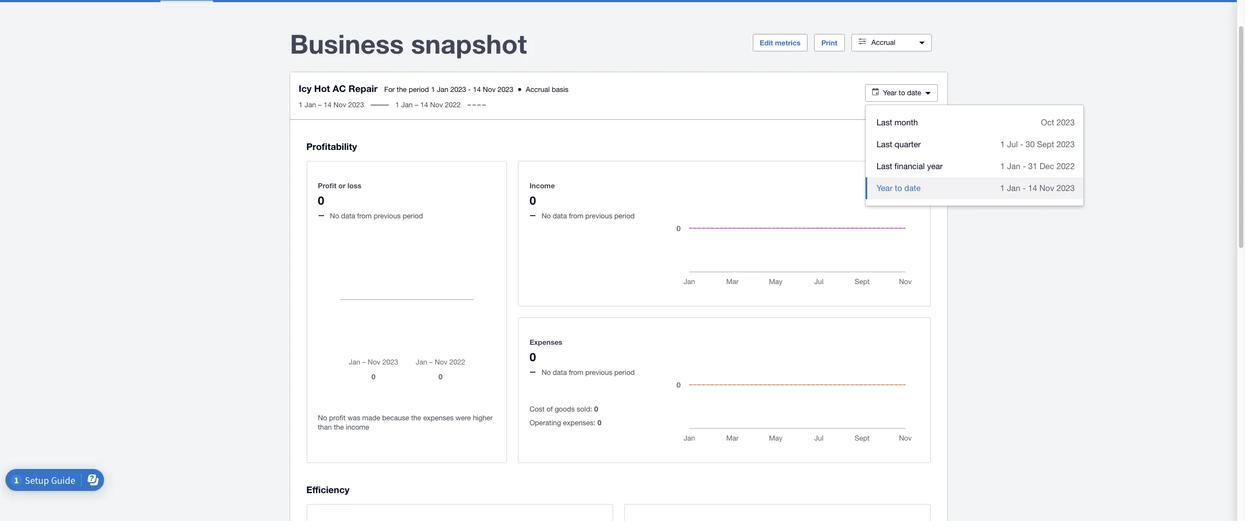 Task type: vqa. For each thing, say whether or not it's contained in the screenshot.
the 30
yes



Task type: describe. For each thing, give the bounding box(es) containing it.
2 horizontal spatial the
[[411, 414, 421, 422]]

1 jan – 14 nov 2023
[[299, 101, 364, 109]]

financial
[[895, 162, 925, 171]]

period for income 0
[[615, 212, 635, 220]]

2023 for for the period 1 jan 2023 - 14 nov 2023  ●  accrual basis
[[450, 85, 466, 94]]

nov down snapshot
[[483, 85, 496, 94]]

no data from previous period for profit or loss 0
[[330, 212, 423, 220]]

group containing last month
[[866, 105, 1084, 206]]

14 for 1 jan – 14 nov 2023
[[324, 101, 332, 109]]

jan for 1 jan – 14 nov 2023
[[305, 101, 316, 109]]

1 horizontal spatial the
[[397, 85, 407, 94]]

year inside popup button
[[883, 89, 897, 97]]

made
[[362, 414, 380, 422]]

jan for 1 jan – 14 nov 2022
[[401, 101, 413, 109]]

basis
[[552, 85, 569, 94]]

previous for income 0
[[585, 212, 613, 220]]

nov for 1 jan – 14 nov 2023
[[334, 101, 346, 109]]

1 for 1 jan – 14 nov 2023
[[299, 101, 303, 109]]

0 inside income 0
[[530, 194, 536, 207]]

1 for 1 jan - 31 dec 2022
[[1001, 162, 1005, 171]]

accrual button
[[851, 34, 932, 51]]

business
[[290, 28, 404, 59]]

loss
[[348, 181, 361, 190]]

1 jan – 14 nov 2022
[[395, 101, 461, 109]]

profit
[[318, 181, 337, 190]]

print
[[822, 38, 838, 47]]

expenses 0
[[530, 338, 563, 364]]

sold:
[[577, 405, 592, 414]]

period for profit or loss 0
[[403, 212, 423, 220]]

repair
[[349, 83, 378, 94]]

no data from previous period for income 0
[[542, 212, 635, 220]]

expenses
[[423, 414, 454, 422]]

data for income 0
[[553, 212, 567, 220]]

2022 for 1 jan - 31 dec 2022
[[1057, 162, 1075, 171]]

last for last quarter
[[877, 140, 892, 149]]

icy
[[299, 83, 312, 94]]

was
[[348, 414, 360, 422]]

no for expenses 0
[[542, 368, 551, 377]]

hot
[[314, 83, 330, 94]]

because
[[382, 414, 409, 422]]

year
[[927, 162, 943, 171]]

profitability
[[306, 141, 357, 152]]

print button
[[814, 34, 845, 51]]

income 0
[[530, 181, 555, 207]]

period for expenses 0
[[615, 368, 635, 377]]

to inside popup button
[[899, 89, 905, 97]]

31
[[1028, 162, 1038, 171]]

business snapshot
[[290, 28, 527, 59]]

metrics
[[775, 38, 801, 47]]

were
[[456, 414, 471, 422]]

jan for 1 jan - 14 nov 2023
[[1007, 183, 1021, 193]]

than
[[318, 423, 332, 432]]

from for income 0
[[569, 212, 584, 220]]

income
[[346, 423, 369, 432]]

expenses:
[[563, 419, 596, 427]]

income
[[530, 181, 555, 190]]

1 for 1 jan – 14 nov 2022
[[395, 101, 399, 109]]

ac
[[333, 83, 346, 94]]

snapshot
[[411, 28, 527, 59]]

0 horizontal spatial accrual
[[526, 85, 550, 94]]

last for last financial year
[[877, 162, 892, 171]]

- for last financial year
[[1023, 162, 1026, 171]]

2023 for 1 jan – 14 nov 2023
[[348, 101, 364, 109]]

14 down snapshot
[[473, 85, 481, 94]]

for the period 1 jan 2023 - 14 nov 2023  ●  accrual basis
[[384, 85, 569, 94]]

edit metrics button
[[753, 34, 808, 51]]

0 right sold:
[[594, 405, 598, 414]]

date inside period list box
[[905, 183, 921, 193]]

0 right the expenses:
[[598, 419, 602, 427]]

quarter
[[895, 140, 921, 149]]

– for 14 nov 2023
[[318, 101, 322, 109]]

profit
[[329, 414, 346, 422]]

2023 left basis
[[498, 85, 514, 94]]

no data from previous period for expenses 0
[[542, 368, 635, 377]]

year to date button
[[866, 84, 938, 102]]



Task type: locate. For each thing, give the bounding box(es) containing it.
1 horizontal spatial 2022
[[1057, 162, 1075, 171]]

nov down ac
[[334, 101, 346, 109]]

2022 down for the period 1 jan 2023 - 14 nov 2023  ●  accrual basis
[[445, 101, 461, 109]]

2023 for 1 jan - 14 nov 2023
[[1057, 183, 1075, 193]]

data down income 0
[[553, 212, 567, 220]]

- down snapshot
[[468, 85, 471, 94]]

icy hot ac repair
[[299, 83, 378, 94]]

dec
[[1040, 162, 1054, 171]]

nov down dec
[[1040, 183, 1054, 193]]

1 vertical spatial to
[[895, 183, 902, 193]]

14 inside period list box
[[1028, 183, 1037, 193]]

operating
[[530, 419, 561, 427]]

1 last from the top
[[877, 118, 892, 127]]

0 horizontal spatial the
[[334, 423, 344, 432]]

0 vertical spatial to
[[899, 89, 905, 97]]

date inside popup button
[[907, 89, 921, 97]]

nov down for the period 1 jan 2023 - 14 nov 2023  ●  accrual basis
[[430, 101, 443, 109]]

nov for 1 jan - 14 nov 2023
[[1040, 183, 1054, 193]]

14 for 1 jan – 14 nov 2022
[[420, 101, 428, 109]]

1 jan - 14 nov 2023
[[1000, 183, 1075, 193]]

last left quarter
[[877, 140, 892, 149]]

1 vertical spatial last
[[877, 140, 892, 149]]

the
[[397, 85, 407, 94], [411, 414, 421, 422], [334, 423, 344, 432]]

0 vertical spatial year to date
[[883, 89, 921, 97]]

year to date up month
[[883, 89, 921, 97]]

period
[[409, 85, 429, 94], [403, 212, 423, 220], [615, 212, 635, 220], [615, 368, 635, 377]]

- for year to date
[[1023, 183, 1026, 193]]

no profit was made because the expenses were higher than the income
[[318, 414, 493, 432]]

0 vertical spatial year
[[883, 89, 897, 97]]

jul
[[1007, 140, 1018, 149]]

0 vertical spatial accrual
[[872, 38, 896, 47]]

sept
[[1037, 140, 1054, 149]]

from for expenses 0
[[569, 368, 584, 377]]

accrual
[[872, 38, 896, 47], [526, 85, 550, 94]]

14 down for the period 1 jan 2023 - 14 nov 2023  ●  accrual basis
[[420, 101, 428, 109]]

goods
[[555, 405, 575, 414]]

no data from previous period
[[330, 212, 423, 220], [542, 212, 635, 220], [542, 368, 635, 377]]

jan
[[437, 85, 449, 94], [305, 101, 316, 109], [401, 101, 413, 109], [1007, 162, 1021, 171], [1007, 183, 1021, 193]]

1 vertical spatial accrual
[[526, 85, 550, 94]]

last month
[[877, 118, 918, 127]]

14 down 31
[[1028, 183, 1037, 193]]

14 down hot
[[324, 101, 332, 109]]

year
[[883, 89, 897, 97], [877, 183, 893, 193]]

1 vertical spatial year to date
[[877, 183, 921, 193]]

or
[[338, 181, 346, 190]]

last quarter
[[877, 140, 921, 149]]

of
[[547, 405, 553, 414]]

2023 down repair
[[348, 101, 364, 109]]

1 vertical spatial 2022
[[1057, 162, 1075, 171]]

higher
[[473, 414, 493, 422]]

edit
[[760, 38, 773, 47]]

previous for expenses 0
[[585, 368, 613, 377]]

2023 for 1 jul - 30 sept 2023
[[1057, 140, 1075, 149]]

1 jan - 31 dec 2022
[[1001, 162, 1075, 171]]

from
[[357, 212, 372, 220], [569, 212, 584, 220], [569, 368, 584, 377]]

0 vertical spatial the
[[397, 85, 407, 94]]

0 down profit
[[318, 194, 324, 207]]

0
[[318, 194, 324, 207], [530, 194, 536, 207], [530, 350, 536, 364], [594, 405, 598, 414], [598, 419, 602, 427]]

-
[[468, 85, 471, 94], [1020, 140, 1024, 149], [1023, 162, 1026, 171], [1023, 183, 1026, 193]]

–
[[318, 101, 322, 109], [415, 101, 418, 109]]

to
[[899, 89, 905, 97], [895, 183, 902, 193]]

to inside period list box
[[895, 183, 902, 193]]

2023 up 1 jan – 14 nov 2022
[[450, 85, 466, 94]]

expenses
[[530, 338, 563, 347]]

previous
[[374, 212, 401, 220], [585, 212, 613, 220], [585, 368, 613, 377]]

efficiency
[[306, 484, 350, 496]]

1 jul - 30 sept 2023
[[1001, 140, 1075, 149]]

0 vertical spatial last
[[877, 118, 892, 127]]

no data from previous period down income 0
[[542, 212, 635, 220]]

edit metrics
[[760, 38, 801, 47]]

1 for 1 jul - 30 sept 2023
[[1001, 140, 1005, 149]]

no inside the no profit was made because the expenses were higher than the income
[[318, 414, 327, 422]]

no down profit or loss 0
[[330, 212, 339, 220]]

0 inside profit or loss 0
[[318, 194, 324, 207]]

the right for
[[397, 85, 407, 94]]

0 vertical spatial date
[[907, 89, 921, 97]]

jan for 1 jan - 31 dec 2022
[[1007, 162, 1021, 171]]

2023 right oct
[[1057, 118, 1075, 127]]

no for income 0
[[542, 212, 551, 220]]

2 vertical spatial the
[[334, 423, 344, 432]]

year inside period list box
[[877, 183, 893, 193]]

0 horizontal spatial –
[[318, 101, 322, 109]]

1 vertical spatial year
[[877, 183, 893, 193]]

the right because
[[411, 414, 421, 422]]

- down 1 jan - 31 dec 2022
[[1023, 183, 1026, 193]]

1 – from the left
[[318, 101, 322, 109]]

- left the 30
[[1020, 140, 1024, 149]]

0 horizontal spatial 2022
[[445, 101, 461, 109]]

1 vertical spatial the
[[411, 414, 421, 422]]

date
[[907, 89, 921, 97], [905, 183, 921, 193]]

year down last financial year
[[877, 183, 893, 193]]

year to date down last financial year
[[877, 183, 921, 193]]

cost
[[530, 405, 545, 414]]

no for profit or loss 0
[[330, 212, 339, 220]]

14 for 1 jan - 14 nov 2023
[[1028, 183, 1037, 193]]

nov inside period list box
[[1040, 183, 1054, 193]]

oct 2023
[[1041, 118, 1075, 127]]

accrual inside popup button
[[872, 38, 896, 47]]

data for expenses 0
[[553, 368, 567, 377]]

no data from previous period down loss
[[330, 212, 423, 220]]

2023
[[450, 85, 466, 94], [498, 85, 514, 94], [348, 101, 364, 109], [1057, 118, 1075, 127], [1057, 140, 1075, 149], [1057, 183, 1075, 193]]

last financial year
[[877, 162, 943, 171]]

2023 right the sept
[[1057, 140, 1075, 149]]

from for profit or loss 0
[[357, 212, 372, 220]]

data for profit or loss 0
[[341, 212, 355, 220]]

to down last financial year
[[895, 183, 902, 193]]

no
[[330, 212, 339, 220], [542, 212, 551, 220], [542, 368, 551, 377], [318, 414, 327, 422]]

accrual left basis
[[526, 85, 550, 94]]

oct
[[1041, 118, 1054, 127]]

- for last quarter
[[1020, 140, 1024, 149]]

0 down expenses
[[530, 350, 536, 364]]

the down profit
[[334, 423, 344, 432]]

30
[[1026, 140, 1035, 149]]

0 down income
[[530, 194, 536, 207]]

group
[[866, 105, 1084, 206]]

data
[[341, 212, 355, 220], [553, 212, 567, 220], [553, 368, 567, 377]]

last for last month
[[877, 118, 892, 127]]

2 last from the top
[[877, 140, 892, 149]]

navigation
[[100, 0, 1067, 2]]

period list box
[[866, 105, 1084, 206]]

no down expenses 0
[[542, 368, 551, 377]]

month
[[895, 118, 918, 127]]

date down financial
[[905, 183, 921, 193]]

2023 down 1 jan - 31 dec 2022
[[1057, 183, 1075, 193]]

– for 14 nov 2022
[[415, 101, 418, 109]]

last left month
[[877, 118, 892, 127]]

to up month
[[899, 89, 905, 97]]

profit or loss 0
[[318, 181, 361, 207]]

no data from previous period up sold:
[[542, 368, 635, 377]]

2 – from the left
[[415, 101, 418, 109]]

year to date inside period list box
[[877, 183, 921, 193]]

nov
[[483, 85, 496, 94], [334, 101, 346, 109], [430, 101, 443, 109], [1040, 183, 1054, 193]]

2022 inside period list box
[[1057, 162, 1075, 171]]

2 vertical spatial last
[[877, 162, 892, 171]]

nov for 1 jan – 14 nov 2022
[[430, 101, 443, 109]]

year to date
[[883, 89, 921, 97], [877, 183, 921, 193]]

last left financial
[[877, 162, 892, 171]]

data down expenses 0
[[553, 368, 567, 377]]

0 vertical spatial 2022
[[445, 101, 461, 109]]

year up last month
[[883, 89, 897, 97]]

date up month
[[907, 89, 921, 97]]

none field containing last month
[[865, 105, 1084, 206]]

for
[[384, 85, 395, 94]]

year to date inside popup button
[[883, 89, 921, 97]]

last
[[877, 118, 892, 127], [877, 140, 892, 149], [877, 162, 892, 171]]

14
[[473, 85, 481, 94], [324, 101, 332, 109], [420, 101, 428, 109], [1028, 183, 1037, 193]]

no up than
[[318, 414, 327, 422]]

2022
[[445, 101, 461, 109], [1057, 162, 1075, 171]]

1 horizontal spatial accrual
[[872, 38, 896, 47]]

previous for profit or loss 0
[[374, 212, 401, 220]]

no down income 0
[[542, 212, 551, 220]]

cost of goods sold: 0 operating expenses: 0
[[530, 405, 602, 427]]

3 last from the top
[[877, 162, 892, 171]]

None field
[[865, 105, 1084, 206]]

data down profit or loss 0
[[341, 212, 355, 220]]

1
[[431, 85, 435, 94], [299, 101, 303, 109], [395, 101, 399, 109], [1001, 140, 1005, 149], [1001, 162, 1005, 171], [1000, 183, 1005, 193]]

1 vertical spatial date
[[905, 183, 921, 193]]

1 horizontal spatial –
[[415, 101, 418, 109]]

2022 right dec
[[1057, 162, 1075, 171]]

0 inside expenses 0
[[530, 350, 536, 364]]

2022 for 1 jan – 14 nov 2022
[[445, 101, 461, 109]]

- left 31
[[1023, 162, 1026, 171]]

1 for 1 jan - 14 nov 2023
[[1000, 183, 1005, 193]]

accrual up year to date popup button
[[872, 38, 896, 47]]



